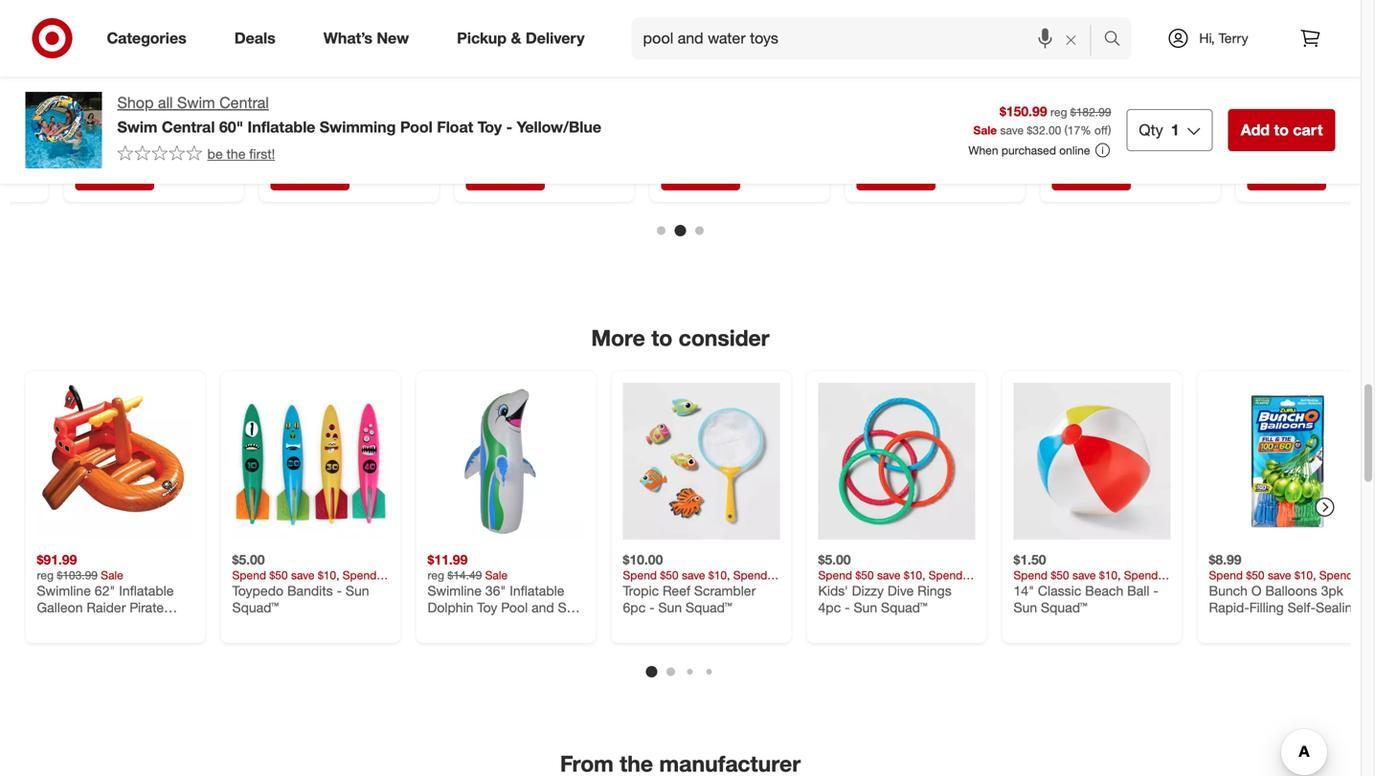 Task type: vqa. For each thing, say whether or not it's contained in the screenshot.
the rightmost $9.10 - $10.50 Sale When purchased online
no



Task type: locate. For each thing, give the bounding box(es) containing it.
reg for $199.99
[[1052, 98, 1069, 113]]

$19.99
[[662, 82, 702, 98]]

to down "wondershop™"
[[109, 168, 120, 183]]

$8.99 inside $8.99 sea cuisine pan sear garlic & herb tilapia - frozen - 9oz
[[857, 82, 890, 98]]

$59.99 reg jbl tune flex true wireless bluetooth noise canceling earbuds
[[271, 82, 421, 163]]

bike
[[580, 98, 606, 115]]

- right ball
[[1154, 583, 1159, 600]]

0 horizontal spatial $8.99
[[857, 82, 890, 98]]

0 horizontal spatial cart
[[123, 168, 145, 183]]

& inside $8.99 sea cuisine pan sear garlic & herb tilapia - frozen - 9oz
[[896, 115, 904, 132]]

0 horizontal spatial $5.00
[[232, 552, 265, 568]]

60"
[[219, 118, 243, 136]]

$10.00 up tropic
[[623, 552, 663, 568]]

1 horizontal spatial cart
[[1294, 121, 1324, 139]]

purchased
[[1002, 143, 1057, 158]]

add to cart down "wondershop™"
[[84, 168, 145, 183]]

$8.99 up garlic
[[857, 82, 890, 98]]

-
[[984, 115, 989, 132], [506, 118, 513, 136], [161, 132, 166, 149], [901, 132, 906, 149], [337, 583, 342, 600], [1154, 583, 1159, 600], [650, 600, 655, 616], [845, 600, 850, 616], [495, 616, 500, 633]]

0 vertical spatial $8.99
[[857, 82, 890, 98]]

tropic reef scrambler 6pc - sun squad™ image
[[623, 383, 780, 540]]

squad™ inside tropic reef scrambler 6pc - sun squad™
[[686, 600, 732, 616]]

float
[[437, 118, 474, 136]]

toypedo bandits - sun squad™ image
[[232, 383, 389, 540]]

inflatable up blue/white
[[510, 583, 565, 600]]

squad™ right "kids'"
[[881, 600, 928, 616]]

toy down bell
[[478, 118, 502, 136]]

$103.99
[[57, 568, 98, 583]]

add down enfamil
[[1241, 121, 1270, 139]]

sale for $91.99
[[101, 568, 123, 583]]

pool
[[400, 118, 433, 136], [501, 600, 528, 616]]

$10.00 inside $10.00 men's buffalo check fleece matching family pajama pants - wondershop™ black
[[75, 82, 115, 98]]

inflatable up first!
[[248, 118, 316, 136]]

1 vertical spatial add to cart
[[84, 168, 145, 183]]

sale inside $11.99 reg $14.49 sale swimline 36" inflatable dolphin toy pool and spa accessory - blue/white
[[485, 568, 508, 583]]

men's
[[75, 98, 112, 115]]

2 squad™ from the left
[[686, 600, 732, 616]]

0 horizontal spatial swim
[[117, 118, 157, 136]]

1 vertical spatial add
[[84, 168, 106, 183]]

$
[[1027, 123, 1033, 137]]

17
[[1068, 123, 1081, 137]]

sun left classic
[[1014, 600, 1038, 616]]

chicane
[[492, 98, 542, 115]]

- down chicane
[[506, 118, 513, 136]]

dizzy
[[852, 583, 884, 600]]

hi,
[[1200, 30, 1215, 46]]

0 vertical spatial to
[[1275, 121, 1289, 139]]

$5.00
[[232, 552, 265, 568], [819, 552, 851, 568]]

0 vertical spatial toy
[[478, 118, 502, 136]]

1 vertical spatial $8.99
[[1210, 552, 1242, 568]]

to down enfamil
[[1275, 121, 1289, 139]]

0 horizontal spatial $10.00
[[75, 82, 115, 98]]

1 vertical spatial $10.00
[[623, 552, 663, 568]]

$5.00 for kids'
[[819, 552, 851, 568]]

2 vertical spatial to
[[652, 325, 673, 352]]

cart
[[1294, 121, 1324, 139], [123, 168, 145, 183]]

kids' dizzy dive rings 4pc - sun squad™ image
[[819, 383, 976, 540]]

sale inside $199.99 reg $299.99 sale
[[1116, 98, 1139, 113]]

1 vertical spatial cart
[[123, 168, 145, 183]]

swim down buffalo
[[117, 118, 157, 136]]

pool for float
[[400, 118, 433, 136]]

search
[[1095, 31, 1142, 49]]

add down "wondershop™"
[[84, 168, 106, 183]]

$5.00 up "kids'"
[[819, 552, 851, 568]]

add to cart button
[[1229, 109, 1336, 151], [75, 160, 154, 191]]

swim
[[177, 93, 215, 112], [117, 118, 157, 136]]

1 horizontal spatial $8.99
[[1210, 552, 1242, 568]]

sale inside $150.99 reg $182.99 sale save $ 32.00 ( 17 % off )
[[974, 123, 997, 137]]

accessory
[[428, 616, 491, 633]]

sale right $103.99
[[101, 568, 123, 583]]

(
[[1065, 123, 1068, 137]]

0 vertical spatial &
[[511, 29, 522, 47]]

- inside shop all swim central swim central 60" inflatable swimming pool float toy - yellow/blue
[[506, 118, 513, 136]]

pickup
[[457, 29, 507, 47]]

swim up family on the top of page
[[177, 93, 215, 112]]

reg inside $199.99 reg $299.99 sale
[[1052, 98, 1069, 113]]

- right bandits
[[337, 583, 342, 600]]

black
[[162, 149, 196, 165]]

zuru
[[1322, 616, 1359, 633]]

1 vertical spatial &
[[896, 115, 904, 132]]

frozen
[[857, 132, 897, 149]]

0 horizontal spatial to
[[109, 168, 120, 183]]

1 $5.00 from the left
[[232, 552, 265, 568]]

1 vertical spatial inflatable
[[510, 583, 565, 600]]

$10.00 for $10.00
[[623, 552, 663, 568]]

0 vertical spatial $10.00
[[75, 82, 115, 98]]

inflatable
[[248, 118, 316, 136], [510, 583, 565, 600]]

reg inside $150.99 reg $182.99 sale save $ 32.00 ( 17 % off )
[[1051, 105, 1068, 119]]

sun right 6pc
[[659, 600, 682, 616]]

rapid-
[[1210, 600, 1250, 616]]

0 horizontal spatial add to cart button
[[75, 160, 154, 191]]

central down check
[[162, 118, 215, 136]]

when
[[969, 143, 999, 158]]

to
[[1275, 121, 1289, 139], [109, 168, 120, 183], [652, 325, 673, 352]]

1 horizontal spatial add to cart
[[1241, 121, 1324, 139]]

3 squad™ from the left
[[881, 600, 928, 616]]

garlic
[[857, 115, 892, 132]]

pool inside shop all swim central swim central 60" inflatable swimming pool float toy - yellow/blue
[[400, 118, 433, 136]]

1 horizontal spatial swim
[[177, 93, 215, 112]]

- right 4pc
[[845, 600, 850, 616]]

$5.00 up toypedo
[[232, 552, 265, 568]]

$8.99 up "bunch"
[[1210, 552, 1242, 568]]

central up the "60""
[[220, 93, 269, 112]]

toy right dolphin
[[477, 600, 498, 616]]

cart down neuropro at the top
[[1294, 121, 1324, 139]]

qty
[[1139, 121, 1164, 139]]

canceling
[[271, 146, 330, 163]]

1
[[1171, 121, 1180, 139]]

squad™ right 14"
[[1041, 600, 1088, 616]]

1 vertical spatial toy
[[477, 600, 498, 616]]

$299.99
[[1072, 98, 1113, 113]]

- inside 14" classic beach ball - sun squad™
[[1154, 583, 1159, 600]]

1 vertical spatial to
[[109, 168, 120, 183]]

sale up when
[[974, 123, 997, 137]]

0 horizontal spatial central
[[162, 118, 215, 136]]

0 vertical spatial pool
[[400, 118, 433, 136]]

1 horizontal spatial inflatable
[[510, 583, 565, 600]]

balloons
[[1266, 583, 1318, 600], [1248, 616, 1300, 633]]

- right "tilapia"
[[984, 115, 989, 132]]

1 squad™ from the left
[[232, 600, 279, 616]]

$32.99 bell chicane adult bike helmet
[[466, 82, 606, 132]]

blue/white
[[504, 616, 569, 633]]

inflatable inside $11.99 reg $14.49 sale swimline 36" inflatable dolphin toy pool and spa accessory - blue/white
[[510, 583, 565, 600]]

reg inside $91.99 reg $103.99 sale
[[37, 568, 54, 583]]

- left 9oz
[[901, 132, 906, 149]]

squad™
[[232, 600, 279, 616], [686, 600, 732, 616], [881, 600, 928, 616], [1041, 600, 1088, 616]]

sale
[[1116, 98, 1139, 113], [974, 123, 997, 137], [101, 568, 123, 583], [485, 568, 508, 583]]

0 vertical spatial cart
[[1294, 121, 1324, 139]]

1 horizontal spatial &
[[896, 115, 904, 132]]

sun right bandits
[[346, 583, 369, 600]]

self-
[[1288, 600, 1316, 616]]

balloons right o
[[1266, 583, 1318, 600]]

reg inside $11.99 reg $14.49 sale swimline 36" inflatable dolphin toy pool and spa accessory - blue/white
[[428, 568, 445, 583]]

enfamil neuropro ready to feed infant formula bottle - 32 fl oz image
[[1248, 0, 1376, 70]]

add to cart button down pajama
[[75, 160, 154, 191]]

pool inside $11.99 reg $14.49 sale swimline 36" inflatable dolphin toy pool and spa accessory - blue/white
[[501, 600, 528, 616]]

0 horizontal spatial inflatable
[[248, 118, 316, 136]]

reg for $59.99
[[271, 98, 287, 113]]

beach
[[1086, 583, 1124, 600]]

36"
[[486, 583, 506, 600]]

cart for add to cart button to the bottom
[[123, 168, 145, 183]]

pool left float
[[400, 118, 433, 136]]

reg for $91.99
[[37, 568, 54, 583]]

add to cart for add to cart button to the bottom
[[84, 168, 145, 183]]

0 vertical spatial inflatable
[[248, 118, 316, 136]]

toy inside $11.99 reg $14.49 sale swimline 36" inflatable dolphin toy pool and spa accessory - blue/white
[[477, 600, 498, 616]]

1 horizontal spatial $10.00
[[623, 552, 663, 568]]

$199.99 reg $299.99 sale
[[1052, 82, 1139, 113]]

bunch o balloons 3pk rapid-filling self-sealing water balloons by zuru image
[[1210, 383, 1367, 540]]

- right pants
[[161, 132, 166, 149]]

sun inside "kids' dizzy dive rings 4pc - sun squad™"
[[854, 600, 878, 616]]

squad™ left bandits
[[232, 600, 279, 616]]

0 horizontal spatial pool
[[400, 118, 433, 136]]

jbl tune flex true wireless bluetooth noise canceling earbuds image
[[271, 0, 428, 70]]

1 horizontal spatial pool
[[501, 600, 528, 616]]

1 horizontal spatial central
[[220, 93, 269, 112]]

$8.99
[[857, 82, 890, 98], [1210, 552, 1242, 568]]

1 vertical spatial balloons
[[1248, 616, 1300, 633]]

add to cart button down the $11.89
[[1229, 109, 1336, 151]]

toy
[[478, 118, 502, 136], [477, 600, 498, 616]]

pool left the and
[[501, 600, 528, 616]]

sale inside $91.99 reg $103.99 sale
[[101, 568, 123, 583]]

4pc
[[819, 600, 841, 616]]

sun right 4pc
[[854, 600, 878, 616]]

4 squad™ from the left
[[1041, 600, 1088, 616]]

& left herb
[[896, 115, 904, 132]]

1 horizontal spatial $5.00
[[819, 552, 851, 568]]

cart down "wondershop™"
[[123, 168, 145, 183]]

1 vertical spatial central
[[162, 118, 215, 136]]

consider
[[679, 325, 770, 352]]

qty 1
[[1139, 121, 1180, 139]]

shop all swim central swim central 60" inflatable swimming pool float toy - yellow/blue
[[117, 93, 602, 136]]

& right pickup
[[511, 29, 522, 47]]

0 vertical spatial add to cart button
[[1229, 109, 1336, 151]]

pickup & delivery link
[[441, 17, 609, 59]]

14" classic beach ball - sun squad™
[[1014, 583, 1159, 616]]

tilapia
[[941, 115, 980, 132]]

reef
[[663, 583, 691, 600]]

1 vertical spatial pool
[[501, 600, 528, 616]]

balloons left by
[[1248, 616, 1300, 633]]

scrambler
[[694, 583, 756, 600]]

add to cart down enfamil
[[1241, 121, 1324, 139]]

2 $5.00 from the left
[[819, 552, 851, 568]]

- right 6pc
[[650, 600, 655, 616]]

2 toy from the top
[[477, 600, 498, 616]]

squad™ right tropic
[[686, 600, 732, 616]]

0 vertical spatial central
[[220, 93, 269, 112]]

spa
[[558, 600, 582, 616]]

water
[[1210, 616, 1245, 633]]

sale right $14.49
[[485, 568, 508, 583]]

%
[[1081, 123, 1092, 137]]

$10.00 up fleece
[[75, 82, 115, 98]]

1 horizontal spatial add
[[1241, 121, 1270, 139]]

sale for $11.99
[[485, 568, 508, 583]]

0 horizontal spatial add to cart
[[84, 168, 145, 183]]

squad™ inside toypedo bandits - sun squad™
[[232, 600, 279, 616]]

categories
[[107, 29, 187, 47]]

$10.00
[[75, 82, 115, 98], [623, 552, 663, 568]]

to right 'more'
[[652, 325, 673, 352]]

0 vertical spatial add to cart
[[1241, 121, 1324, 139]]

pants
[[123, 132, 157, 149]]

sealing
[[1316, 600, 1361, 616]]

2pc marble & wood mortar and pestle set warm gray - hearth & hand™ with magnolia image
[[662, 0, 819, 70]]

0 horizontal spatial &
[[511, 29, 522, 47]]

pool for and
[[501, 600, 528, 616]]

the
[[227, 145, 246, 162]]

What can we help you find? suggestions appear below search field
[[632, 17, 1109, 59]]

2 horizontal spatial to
[[1275, 121, 1289, 139]]

sale right $299.99 in the right of the page
[[1116, 98, 1139, 113]]

14"
[[1014, 583, 1035, 600]]

1 toy from the top
[[478, 118, 502, 136]]

sun inside toypedo bandits - sun squad™
[[346, 583, 369, 600]]

9oz
[[910, 132, 931, 149]]

- down 36"
[[495, 616, 500, 633]]

$5.00 for toypedo
[[232, 552, 265, 568]]

$182.99
[[1071, 105, 1112, 119]]

squad™ inside "kids' dizzy dive rings 4pc - sun squad™"
[[881, 600, 928, 616]]

$8.99 for $8.99 sea cuisine pan sear garlic & herb tilapia - frozen - 9oz
[[857, 82, 890, 98]]

reg inside $59.99 reg jbl tune flex true wireless bluetooth noise canceling earbuds
[[271, 98, 287, 113]]

swimming
[[320, 118, 396, 136]]

reg
[[271, 98, 287, 113], [1052, 98, 1069, 113], [1051, 105, 1068, 119], [37, 568, 54, 583], [428, 568, 445, 583]]



Task type: describe. For each thing, give the bounding box(es) containing it.
$199.99
[[1052, 82, 1100, 98]]

terry
[[1219, 30, 1249, 46]]

classic
[[1038, 583, 1082, 600]]

tropic
[[623, 583, 659, 600]]

$91.99
[[37, 552, 77, 568]]

$1.50
[[1014, 552, 1047, 568]]

$150.99 reg $182.99 sale save $ 32.00 ( 17 % off )
[[974, 103, 1112, 137]]

off
[[1095, 123, 1109, 137]]

3pk
[[1322, 583, 1344, 600]]

hi, terry
[[1200, 30, 1249, 46]]

$19.99 link
[[662, 0, 819, 149]]

and
[[532, 600, 554, 616]]

dolphin
[[428, 600, 474, 616]]

reg for $11.99
[[428, 568, 445, 583]]

$11.99 reg $14.49 sale swimline 36" inflatable dolphin toy pool and spa accessory - blue/white
[[428, 552, 582, 633]]

tune
[[298, 113, 326, 129]]

1 horizontal spatial to
[[652, 325, 673, 352]]

sale for $199.99
[[1116, 98, 1139, 113]]

reg for $150.99
[[1051, 105, 1068, 119]]

hisense 55" class a6 series 4k uhd smart google tv - 55a6h4 -special purchase image
[[1052, 0, 1210, 70]]

1 horizontal spatial add to cart button
[[1229, 109, 1336, 151]]

sale for $150.99
[[974, 123, 997, 137]]

ball
[[1128, 583, 1150, 600]]

14" classic beach ball - sun squad™ image
[[1014, 383, 1171, 540]]

enfamil
[[1248, 98, 1292, 115]]

sear
[[959, 98, 987, 115]]

swimline
[[428, 583, 482, 600]]

0 vertical spatial swim
[[177, 93, 215, 112]]

toy inside shop all swim central swim central 60" inflatable swimming pool float toy - yellow/blue
[[478, 118, 502, 136]]

kids'
[[819, 583, 849, 600]]

pickup & delivery
[[457, 29, 585, 47]]

be the first!
[[207, 145, 275, 162]]

pan
[[932, 98, 955, 115]]

men's buffalo check fleece matching family pajama pants - wondershop™ black image
[[75, 0, 232, 70]]

o
[[1252, 583, 1262, 600]]

0 vertical spatial balloons
[[1266, 583, 1318, 600]]

$10.00 men's buffalo check fleece matching family pajama pants - wondershop™ black
[[75, 82, 217, 165]]

search button
[[1095, 17, 1142, 63]]

what's
[[324, 29, 373, 47]]

when purchased online
[[969, 143, 1091, 158]]

sea
[[857, 98, 880, 115]]

squad™ inside 14" classic beach ball - sun squad™
[[1041, 600, 1088, 616]]

bell chicane adult bike helmet image
[[466, 0, 623, 70]]

buffalo
[[115, 98, 158, 115]]

$11.99
[[428, 552, 468, 568]]

toypedo bandits - sun squad™
[[232, 583, 369, 616]]

$150.99
[[1000, 103, 1048, 120]]

$91.99 reg $103.99 sale
[[37, 552, 123, 583]]

$10.00 for $10.00 men's buffalo check fleece matching family pajama pants - wondershop™ black
[[75, 82, 115, 98]]

new
[[377, 29, 409, 47]]

fleece
[[75, 115, 115, 132]]

filling
[[1250, 600, 1284, 616]]

1 vertical spatial swim
[[117, 118, 157, 136]]

sea cuisine pan sear garlic & herb tilapia - frozen - 9oz image
[[857, 0, 1014, 70]]

- inside $10.00 men's buffalo check fleece matching family pajama pants - wondershop™ black
[[161, 132, 166, 149]]

deals link
[[218, 17, 300, 59]]

- inside toypedo bandits - sun squad™
[[337, 583, 342, 600]]

inflatable inside shop all swim central swim central 60" inflatable swimming pool float toy - yellow/blue
[[248, 118, 316, 136]]

to for add to cart button to the bottom
[[109, 168, 120, 183]]

cart for add to cart button to the right
[[1294, 121, 1324, 139]]

wireless
[[271, 129, 321, 146]]

to for add to cart button to the right
[[1275, 121, 1289, 139]]

- inside $11.99 reg $14.49 sale swimline 36" inflatable dolphin toy pool and spa accessory - blue/white
[[495, 616, 500, 633]]

helmet
[[466, 115, 509, 132]]

swimline 36" inflatable dolphin toy pool and spa accessory - blue/white image
[[428, 383, 585, 540]]

tropic reef scrambler 6pc - sun squad™
[[623, 583, 756, 616]]

bell
[[466, 98, 489, 115]]

cuisine
[[884, 98, 929, 115]]

save
[[1001, 123, 1024, 137]]

what's new link
[[307, 17, 433, 59]]

)
[[1109, 123, 1112, 137]]

sun inside tropic reef scrambler 6pc - sun squad™
[[659, 600, 682, 616]]

what's new
[[324, 29, 409, 47]]

bunch o balloons 3pk rapid-filling self-sealing water balloons by zuru
[[1210, 583, 1361, 633]]

shop
[[117, 93, 154, 112]]

$11.89
[[1248, 82, 1288, 98]]

jbl
[[271, 113, 294, 129]]

$8.99 for $8.99
[[1210, 552, 1242, 568]]

toypedo
[[232, 583, 284, 600]]

sun inside 14" classic beach ball - sun squad™
[[1014, 600, 1038, 616]]

matching
[[119, 115, 175, 132]]

rings
[[918, 583, 952, 600]]

earbuds
[[334, 146, 384, 163]]

- inside tropic reef scrambler 6pc - sun squad™
[[650, 600, 655, 616]]

organic red potatoes - 3lb image
[[0, 0, 37, 70]]

all
[[158, 93, 173, 112]]

categories link
[[91, 17, 210, 59]]

check
[[161, 98, 200, 115]]

pajama
[[75, 132, 120, 149]]

$32.99
[[466, 82, 506, 98]]

$11.89 enfamil neuropro rea
[[1248, 82, 1376, 149]]

0 horizontal spatial add
[[84, 168, 106, 183]]

swimline 62" inflatable galleon raider pirate ship floating toy - orange/red image
[[37, 383, 194, 540]]

flex
[[330, 113, 355, 129]]

be the first! link
[[117, 145, 275, 164]]

noise
[[387, 129, 421, 146]]

- inside "kids' dizzy dive rings 4pc - sun squad™"
[[845, 600, 850, 616]]

bandits
[[287, 583, 333, 600]]

0 vertical spatial add
[[1241, 121, 1270, 139]]

by
[[1304, 616, 1318, 633]]

more
[[591, 325, 646, 352]]

image of swim central 60" inflatable swimming pool float toy - yellow/blue image
[[25, 92, 102, 169]]

bluetooth
[[325, 129, 383, 146]]

add to cart for add to cart button to the right
[[1241, 121, 1324, 139]]

1 vertical spatial add to cart button
[[75, 160, 154, 191]]

family
[[179, 115, 217, 132]]

be
[[207, 145, 223, 162]]



